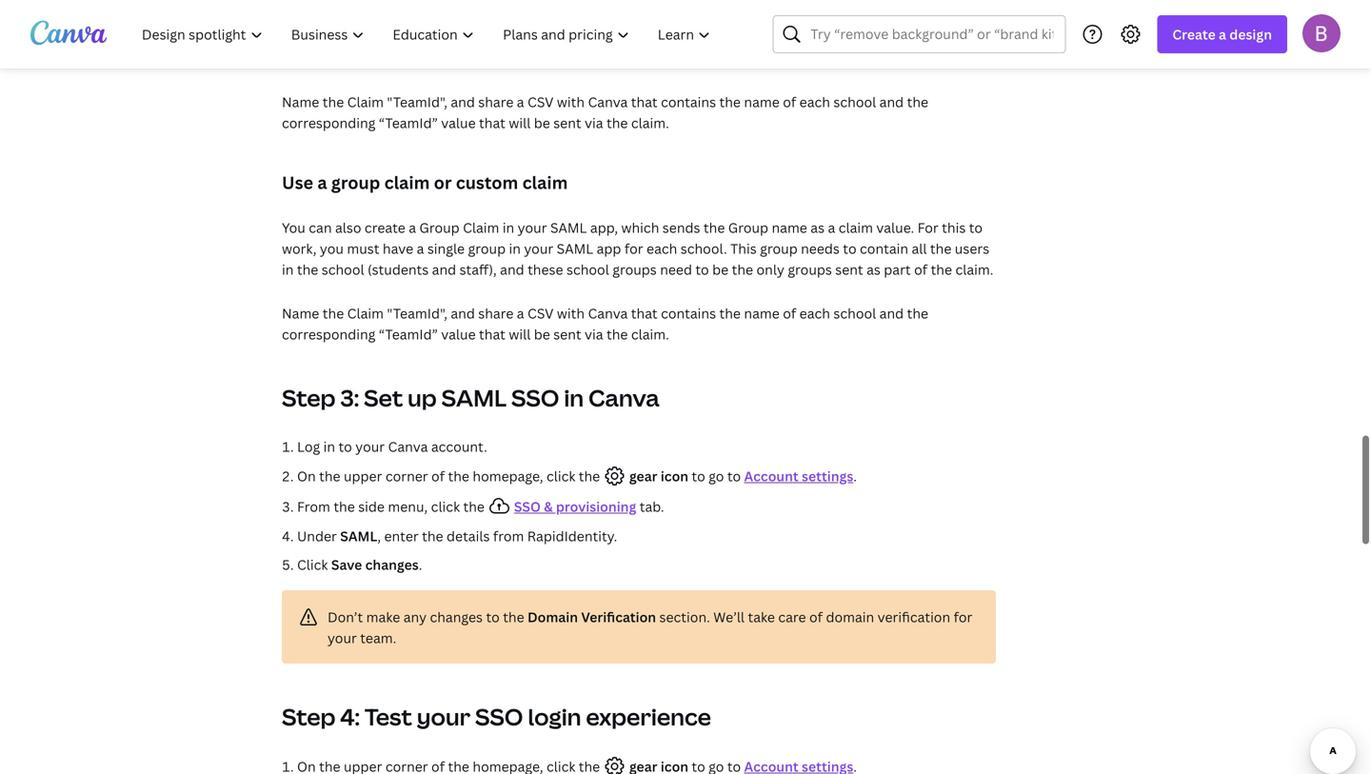 Task type: vqa. For each thing, say whether or not it's contained in the screenshot.
Free & Pro button
no



Task type: describe. For each thing, give the bounding box(es) containing it.
1 csv from the top
[[528, 93, 554, 111]]

sso & provisioning tab.
[[514, 498, 664, 516]]

section. we'll take care of domain verification for your team.
[[328, 608, 973, 647]]

log in to your canva account.
[[297, 438, 487, 456]]

needs
[[801, 239, 840, 258]]

0 vertical spatial be
[[534, 114, 550, 132]]

verification
[[581, 608, 656, 626]]

create
[[365, 219, 405, 237]]

of inside you can also create a group claim in your saml app, which sends the group name as a claim value. for this to work, you must have a single group in your saml app for each school. this group needs to contain all the users in the school (students and staff), and these school groups need to be the only groups sent as part of the claim.
[[914, 260, 928, 279]]

2 will from the top
[[509, 325, 531, 343]]

team.
[[360, 629, 396, 647]]

2 group from the left
[[728, 219, 768, 237]]

claim inside you can also create a group claim in your saml app, which sends the group name as a claim value. for this to work, you must have a single group in your saml app for each school. this group needs to contain all the users in the school (students and staff), and these school groups need to be the only groups sent as part of the claim.
[[839, 219, 873, 237]]

must
[[347, 239, 379, 258]]

we'll
[[713, 608, 745, 626]]

account settings link
[[744, 467, 853, 485]]

account
[[744, 467, 799, 485]]

have
[[383, 239, 413, 258]]

don't make any changes to the domain verification
[[328, 608, 656, 626]]

0 vertical spatial as
[[811, 219, 825, 237]]

1 "teamid", from the top
[[387, 93, 447, 111]]

for inside section. we'll take care of domain verification for your team.
[[954, 608, 973, 626]]

to left go
[[692, 467, 705, 485]]

and down part
[[880, 304, 904, 322]]

school.
[[681, 239, 727, 258]]

domain
[[826, 608, 874, 626]]

0 horizontal spatial click
[[431, 498, 460, 516]]

2 share from the top
[[478, 304, 514, 322]]

or
[[434, 171, 452, 194]]

from
[[493, 527, 524, 545]]

sends
[[663, 219, 700, 237]]

click save changes .
[[297, 556, 422, 574]]

these
[[528, 260, 563, 279]]

bob builder image
[[1303, 14, 1341, 52]]

you
[[282, 219, 306, 237]]

provisioning
[[556, 498, 636, 516]]

make
[[366, 608, 400, 626]]

need
[[660, 260, 692, 279]]

part
[[884, 260, 911, 279]]

saml up account.
[[441, 382, 507, 413]]

use
[[282, 171, 313, 194]]

2 vertical spatial each
[[800, 304, 830, 322]]

2 "teamid" from the top
[[379, 325, 438, 343]]

saml up click save changes .
[[340, 527, 377, 545]]

design
[[1230, 25, 1272, 43]]

0 horizontal spatial group
[[331, 171, 380, 194]]

1 corresponding from the top
[[282, 114, 376, 132]]

for inside you can also create a group claim in your saml app, which sends the group name as a claim value. for this to work, you must have a single group in your saml app for each school. this group needs to contain all the users in the school (students and staff), and these school groups need to be the only groups sent as part of the claim.
[[625, 239, 643, 258]]

single
[[427, 239, 465, 258]]

to down school.
[[696, 260, 709, 279]]

of inside section. we'll take care of domain verification for your team.
[[809, 608, 823, 626]]

step 4: test your sso login experience
[[282, 701, 711, 732]]

you can also create a group claim in your saml app, which sends the group name as a claim value. for this to work, you must have a single group in your saml app for each school. this group needs to contain all the users in the school (students and staff), and these school groups need to be the only groups sent as part of the claim.
[[282, 219, 994, 279]]

don't
[[328, 608, 363, 626]]

step for step 3: set up saml sso in canva
[[282, 382, 336, 413]]

on
[[297, 467, 316, 485]]

2 groups from the left
[[788, 260, 832, 279]]

you
[[320, 239, 344, 258]]

(students
[[368, 260, 429, 279]]

section.
[[659, 608, 710, 626]]

sent inside you can also create a group claim in your saml app, which sends the group name as a claim value. for this to work, you must have a single group in your saml app for each school. this group needs to contain all the users in the school (students and staff), and these school groups need to be the only groups sent as part of the claim.
[[835, 260, 863, 279]]

all
[[912, 239, 927, 258]]

,
[[377, 527, 381, 545]]

name inside you can also create a group claim in your saml app, which sends the group name as a claim value. for this to work, you must have a single group in your saml app for each school. this group needs to contain all the users in the school (students and staff), and these school groups need to be the only groups sent as part of the claim.
[[772, 219, 807, 237]]

menu,
[[388, 498, 428, 516]]

create a design button
[[1157, 15, 1287, 53]]

2 horizontal spatial group
[[760, 239, 798, 258]]

app,
[[590, 219, 618, 237]]

users
[[955, 239, 990, 258]]

1 contains from the top
[[661, 93, 716, 111]]

2 with from the top
[[557, 304, 585, 322]]

can
[[309, 219, 332, 237]]

1 vertical spatial as
[[867, 260, 881, 279]]

0 vertical spatial claim
[[347, 93, 384, 111]]

icon
[[661, 467, 689, 485]]

custom
[[456, 171, 518, 194]]

your inside section. we'll take care of domain verification for your team.
[[328, 629, 357, 647]]

1 groups from the left
[[613, 260, 657, 279]]

domain
[[528, 608, 578, 626]]

to up upper
[[339, 438, 352, 456]]

create a design
[[1173, 25, 1272, 43]]

up
[[408, 382, 437, 413]]

rapididentity.
[[527, 527, 617, 545]]

2 corresponding from the top
[[282, 325, 376, 343]]

log
[[297, 438, 320, 456]]

enter
[[384, 527, 419, 545]]

details
[[447, 527, 490, 545]]

1 "teamid" from the top
[[379, 114, 438, 132]]

staff),
[[460, 260, 497, 279]]

claim. inside you can also create a group claim in your saml app, which sends the group name as a claim value. for this to work, you must have a single group in your saml app for each school. this group needs to contain all the users in the school (students and staff), and these school groups need to be the only groups sent as part of the claim.
[[956, 260, 994, 279]]

for
[[918, 219, 939, 237]]

any
[[403, 608, 427, 626]]

a inside the create a design dropdown button
[[1219, 25, 1226, 43]]

contain
[[860, 239, 908, 258]]

1 vertical spatial sso
[[514, 498, 541, 516]]

from
[[297, 498, 330, 516]]

1 will from the top
[[509, 114, 531, 132]]

3:
[[340, 382, 359, 413]]

corner
[[385, 467, 428, 485]]

test
[[365, 701, 412, 732]]

which
[[621, 219, 659, 237]]

2 csv from the top
[[528, 304, 554, 322]]

2 name from the top
[[282, 304, 319, 322]]



Task type: locate. For each thing, give the bounding box(es) containing it.
saml left "app,"
[[550, 219, 587, 237]]

this
[[942, 219, 966, 237]]

claim inside you can also create a group claim in your saml app, which sends the group name as a claim value. for this to work, you must have a single group in your saml app for each school. this group needs to contain all the users in the school (students and staff), and these school groups need to be the only groups sent as part of the claim.
[[463, 219, 499, 237]]

1 share from the top
[[478, 93, 514, 111]]

claim left the "or"
[[384, 171, 430, 194]]

0 horizontal spatial changes
[[365, 556, 419, 574]]

each inside you can also create a group claim in your saml app, which sends the group name as a claim value. for this to work, you must have a single group in your saml app for each school. this group needs to contain all the users in the school (students and staff), and these school groups need to be the only groups sent as part of the claim.
[[647, 239, 677, 258]]

and down try "remove background" or "brand kit" search field
[[880, 93, 904, 111]]

1 horizontal spatial as
[[867, 260, 881, 279]]

0 vertical spatial for
[[625, 239, 643, 258]]

homepage,
[[473, 467, 543, 485]]

step
[[282, 382, 336, 413], [282, 701, 336, 732]]

1 horizontal spatial group
[[728, 219, 768, 237]]

2 vertical spatial claim.
[[631, 325, 669, 343]]

canva
[[588, 93, 628, 111], [588, 304, 628, 322], [589, 382, 660, 413], [388, 438, 428, 456]]

0 vertical spatial "teamid",
[[387, 93, 447, 111]]

upper
[[344, 467, 382, 485]]

click
[[297, 556, 328, 574]]

saml left app
[[557, 239, 593, 258]]

claim
[[347, 93, 384, 111], [463, 219, 499, 237], [347, 304, 384, 322]]

2 vertical spatial sso
[[475, 701, 523, 732]]

verification
[[878, 608, 950, 626]]

1 vertical spatial "teamid",
[[387, 304, 447, 322]]

2 step from the top
[[282, 701, 336, 732]]

1 vertical spatial step
[[282, 701, 336, 732]]

1 vertical spatial corresponding
[[282, 325, 376, 343]]

1 name from the top
[[282, 93, 319, 111]]

login
[[528, 701, 581, 732]]

and left these
[[500, 260, 524, 279]]

to up users at top
[[969, 219, 983, 237]]

value up the "or"
[[441, 114, 476, 132]]

and down top level navigation element in the top of the page
[[451, 93, 475, 111]]

sso left login
[[475, 701, 523, 732]]

1 vertical spatial .
[[419, 556, 422, 574]]

the
[[323, 93, 344, 111], [719, 93, 741, 111], [907, 93, 928, 111], [607, 114, 628, 132], [704, 219, 725, 237], [930, 239, 952, 258], [297, 260, 318, 279], [732, 260, 753, 279], [931, 260, 952, 279], [323, 304, 344, 322], [719, 304, 741, 322], [907, 304, 928, 322], [607, 325, 628, 343], [319, 467, 340, 485], [448, 467, 469, 485], [579, 467, 600, 485], [334, 498, 355, 516], [463, 498, 485, 516], [422, 527, 443, 545], [503, 608, 524, 626]]

save
[[331, 556, 362, 574]]

1 vertical spatial changes
[[430, 608, 483, 626]]

1 vertical spatial contains
[[661, 304, 716, 322]]

each
[[800, 93, 830, 111], [647, 239, 677, 258], [800, 304, 830, 322]]

under saml , enter the details from rapididentity.
[[297, 527, 617, 545]]

1 vertical spatial will
[[509, 325, 531, 343]]

value
[[441, 114, 476, 132], [441, 325, 476, 343]]

and down single
[[432, 260, 456, 279]]

on the upper corner of the homepage, click the
[[297, 467, 600, 485]]

care
[[778, 608, 806, 626]]

1 with from the top
[[557, 93, 585, 111]]

step left 3:
[[282, 382, 336, 413]]

claim right custom
[[522, 171, 568, 194]]

claim down (students
[[347, 304, 384, 322]]

0 vertical spatial name
[[282, 93, 319, 111]]

corresponding
[[282, 114, 376, 132], [282, 325, 376, 343]]

as down contain
[[867, 260, 881, 279]]

1 horizontal spatial .
[[853, 467, 857, 485]]

0 vertical spatial click
[[547, 467, 575, 485]]

in
[[503, 219, 514, 237], [509, 239, 521, 258], [282, 260, 294, 279], [564, 382, 584, 413], [323, 438, 335, 456]]

gear icon to go to account settings .
[[626, 467, 857, 485]]

go
[[709, 467, 724, 485]]

group up only
[[760, 239, 798, 258]]

name
[[282, 93, 319, 111], [282, 304, 319, 322]]

1 horizontal spatial for
[[954, 608, 973, 626]]

1 vertical spatial sent
[[835, 260, 863, 279]]

group up the "also"
[[331, 171, 380, 194]]

0 horizontal spatial as
[[811, 219, 825, 237]]

0 vertical spatial contains
[[661, 93, 716, 111]]

2 vertical spatial sent
[[553, 325, 581, 343]]

claim down top level navigation element in the top of the page
[[347, 93, 384, 111]]

1 value from the top
[[441, 114, 476, 132]]

0 vertical spatial sent
[[553, 114, 581, 132]]

"teamid", down top level navigation element in the top of the page
[[387, 93, 447, 111]]

0 vertical spatial name the claim "teamid", and share a csv with canva that contains the name of each school and the corresponding "teamid" value that will be sent via the claim.
[[282, 93, 928, 132]]

changes down enter
[[365, 556, 419, 574]]

sso & provisioning link
[[514, 498, 636, 516]]

0 vertical spatial value
[[441, 114, 476, 132]]

settings
[[802, 467, 853, 485]]

2 vertical spatial claim
[[347, 304, 384, 322]]

2 vertical spatial be
[[534, 325, 550, 343]]

0 horizontal spatial for
[[625, 239, 643, 258]]

1 horizontal spatial groups
[[788, 260, 832, 279]]

claim
[[384, 171, 430, 194], [522, 171, 568, 194], [839, 219, 873, 237]]

will down these
[[509, 325, 531, 343]]

0 vertical spatial claim.
[[631, 114, 669, 132]]

0 vertical spatial will
[[509, 114, 531, 132]]

sso
[[511, 382, 559, 413], [514, 498, 541, 516], [475, 701, 523, 732]]

2 via from the top
[[585, 325, 603, 343]]

corresponding up 3:
[[282, 325, 376, 343]]

0 vertical spatial .
[[853, 467, 857, 485]]

side
[[358, 498, 385, 516]]

csv
[[528, 93, 554, 111], [528, 304, 554, 322]]

0 vertical spatial csv
[[528, 93, 554, 111]]

name down work,
[[282, 304, 319, 322]]

0 vertical spatial share
[[478, 93, 514, 111]]

value.
[[876, 219, 914, 237]]

1 vertical spatial be
[[712, 260, 729, 279]]

1 name the claim "teamid", and share a csv with canva that contains the name of each school and the corresponding "teamid" value that will be sent via the claim. from the top
[[282, 93, 928, 132]]

saml
[[550, 219, 587, 237], [557, 239, 593, 258], [441, 382, 507, 413], [340, 527, 377, 545]]

2 value from the top
[[441, 325, 476, 343]]

a
[[1219, 25, 1226, 43], [517, 93, 524, 111], [317, 171, 327, 194], [409, 219, 416, 237], [828, 219, 835, 237], [417, 239, 424, 258], [517, 304, 524, 322]]

be inside you can also create a group claim in your saml app, which sends the group name as a claim value. for this to work, you must have a single group in your saml app for each school. this group needs to contain all the users in the school (students and staff), and these school groups need to be the only groups sent as part of the claim.
[[712, 260, 729, 279]]

share down the staff),
[[478, 304, 514, 322]]

0 vertical spatial via
[[585, 114, 603, 132]]

share up custom
[[478, 93, 514, 111]]

sso left &
[[514, 498, 541, 516]]

1 horizontal spatial changes
[[430, 608, 483, 626]]

2 "teamid", from the top
[[387, 304, 447, 322]]

app
[[597, 239, 621, 258]]

1 vertical spatial each
[[647, 239, 677, 258]]

1 vertical spatial name
[[282, 304, 319, 322]]

changes
[[365, 556, 419, 574], [430, 608, 483, 626]]

Try "remove background" or "brand kit" search field
[[811, 16, 1054, 52]]

1 step from the top
[[282, 382, 336, 413]]

step left '4:'
[[282, 701, 336, 732]]

0 vertical spatial with
[[557, 93, 585, 111]]

use a group claim or custom claim
[[282, 171, 568, 194]]

1 group from the left
[[419, 219, 460, 237]]

0 vertical spatial corresponding
[[282, 114, 376, 132]]

name the claim "teamid", and share a csv with canva that contains the name of each school and the corresponding "teamid" value that will be sent via the claim.
[[282, 93, 928, 132], [282, 304, 928, 343]]

0 vertical spatial step
[[282, 382, 336, 413]]

your
[[518, 219, 547, 237], [524, 239, 553, 258], [355, 438, 385, 456], [328, 629, 357, 647], [417, 701, 471, 732]]

name
[[744, 93, 780, 111], [772, 219, 807, 237], [744, 304, 780, 322]]

0 vertical spatial sso
[[511, 382, 559, 413]]

1 vertical spatial share
[[478, 304, 514, 322]]

1 vertical spatial name
[[772, 219, 807, 237]]

0 horizontal spatial groups
[[613, 260, 657, 279]]

and down the staff),
[[451, 304, 475, 322]]

to left domain
[[486, 608, 500, 626]]

and
[[451, 93, 475, 111], [880, 93, 904, 111], [432, 260, 456, 279], [500, 260, 524, 279], [451, 304, 475, 322], [880, 304, 904, 322]]

2 name the claim "teamid", and share a csv with canva that contains the name of each school and the corresponding "teamid" value that will be sent via the claim. from the top
[[282, 304, 928, 343]]

under
[[297, 527, 337, 545]]

be
[[534, 114, 550, 132], [712, 260, 729, 279], [534, 325, 550, 343]]

sso up homepage,
[[511, 382, 559, 413]]

1 vertical spatial claim
[[463, 219, 499, 237]]

1 vertical spatial name the claim "teamid", and share a csv with canva that contains the name of each school and the corresponding "teamid" value that will be sent via the claim.
[[282, 304, 928, 343]]

for right verification
[[954, 608, 973, 626]]

this
[[730, 239, 757, 258]]

name up use
[[282, 93, 319, 111]]

create
[[1173, 25, 1216, 43]]

2 horizontal spatial claim
[[839, 219, 873, 237]]

0 vertical spatial changes
[[365, 556, 419, 574]]

as up needs
[[811, 219, 825, 237]]

for
[[625, 239, 643, 258], [954, 608, 973, 626]]

0 horizontal spatial .
[[419, 556, 422, 574]]

1 vertical spatial claim.
[[956, 260, 994, 279]]

1 vertical spatial for
[[954, 608, 973, 626]]

with
[[557, 93, 585, 111], [557, 304, 585, 322]]

as
[[811, 219, 825, 237], [867, 260, 881, 279]]

click down on the upper corner of the homepage, click the at the left bottom
[[431, 498, 460, 516]]

corresponding up use
[[282, 114, 376, 132]]

groups down needs
[[788, 260, 832, 279]]

from the side menu, click the
[[297, 498, 488, 516]]

group
[[419, 219, 460, 237], [728, 219, 768, 237]]

2 contains from the top
[[661, 304, 716, 322]]

. right the account in the bottom of the page
[[853, 467, 857, 485]]

1 vertical spatial "teamid"
[[379, 325, 438, 343]]

contains
[[661, 93, 716, 111], [661, 304, 716, 322]]

1 vertical spatial value
[[441, 325, 476, 343]]

"teamid" up up
[[379, 325, 438, 343]]

set
[[364, 382, 403, 413]]

groups down app
[[613, 260, 657, 279]]

account.
[[431, 438, 487, 456]]

only
[[757, 260, 785, 279]]

1 vertical spatial csv
[[528, 304, 554, 322]]

group up this
[[728, 219, 768, 237]]

via
[[585, 114, 603, 132], [585, 325, 603, 343]]

claim up single
[[463, 219, 499, 237]]

top level navigation element
[[130, 15, 727, 53]]

group up the staff),
[[468, 239, 506, 258]]

to
[[969, 219, 983, 237], [843, 239, 857, 258], [696, 260, 709, 279], [339, 438, 352, 456], [692, 467, 705, 485], [727, 467, 741, 485], [486, 608, 500, 626]]

2 vertical spatial name
[[744, 304, 780, 322]]

groups
[[613, 260, 657, 279], [788, 260, 832, 279]]

for down which
[[625, 239, 643, 258]]

0 vertical spatial name
[[744, 93, 780, 111]]

experience
[[586, 701, 711, 732]]

value up 'step 3: set up saml sso in canva'
[[441, 325, 476, 343]]

click up &
[[547, 467, 575, 485]]

. down enter
[[419, 556, 422, 574]]

work,
[[282, 239, 317, 258]]

&
[[544, 498, 553, 516]]

1 horizontal spatial group
[[468, 239, 506, 258]]

"teamid" up "use a group claim or custom claim"
[[379, 114, 438, 132]]

1 vertical spatial via
[[585, 325, 603, 343]]

0 vertical spatial "teamid"
[[379, 114, 438, 132]]

0 horizontal spatial group
[[419, 219, 460, 237]]

will up custom
[[509, 114, 531, 132]]

4:
[[340, 701, 360, 732]]

claim up contain
[[839, 219, 873, 237]]

step 3: set up saml sso in canva
[[282, 382, 660, 413]]

step for step 4: test your sso login experience
[[282, 701, 336, 732]]

to right needs
[[843, 239, 857, 258]]

1 vertical spatial click
[[431, 498, 460, 516]]

changes right the 'any'
[[430, 608, 483, 626]]

1 horizontal spatial claim
[[522, 171, 568, 194]]

1 via from the top
[[585, 114, 603, 132]]

gear
[[629, 467, 658, 485]]

"teamid", down (students
[[387, 304, 447, 322]]

also
[[335, 219, 361, 237]]

1 horizontal spatial click
[[547, 467, 575, 485]]

take
[[748, 608, 775, 626]]

0 horizontal spatial claim
[[384, 171, 430, 194]]

to right go
[[727, 467, 741, 485]]

tab.
[[640, 498, 664, 516]]

1 vertical spatial with
[[557, 304, 585, 322]]

claim.
[[631, 114, 669, 132], [956, 260, 994, 279], [631, 325, 669, 343]]

0 vertical spatial each
[[800, 93, 830, 111]]

group up single
[[419, 219, 460, 237]]



